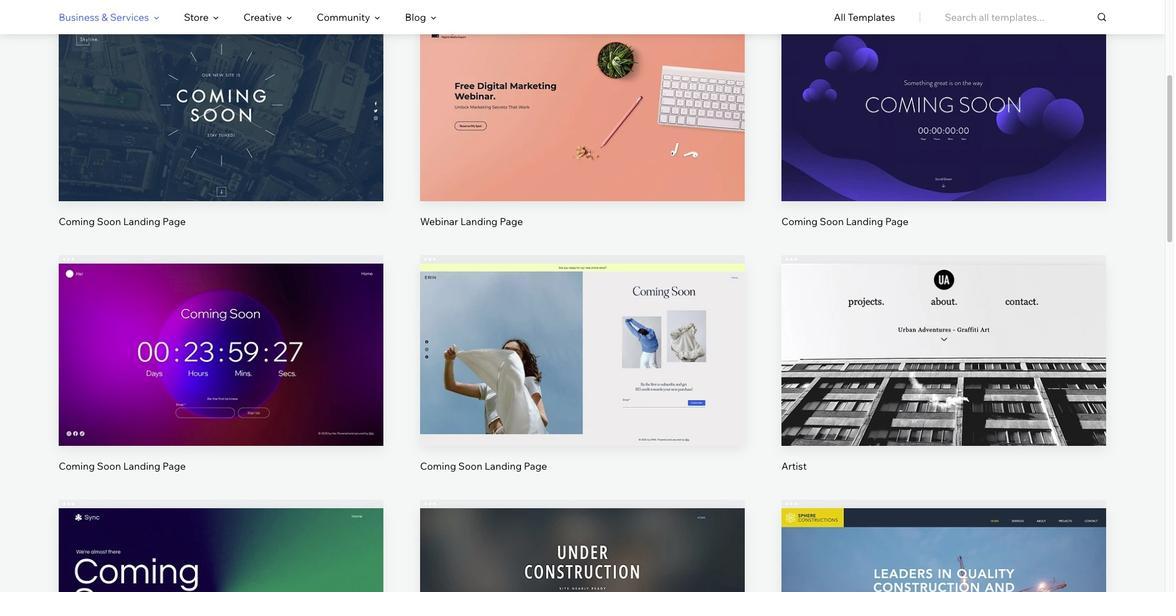 Task type: locate. For each thing, give the bounding box(es) containing it.
edit inside "artist" group
[[935, 330, 953, 343]]

blog
[[405, 11, 426, 23]]

page
[[163, 215, 186, 227], [500, 215, 523, 227], [885, 215, 909, 227], [163, 460, 186, 472], [524, 460, 547, 472]]

creative
[[244, 11, 282, 23]]

services
[[110, 11, 149, 23]]

None search field
[[945, 0, 1106, 34]]

webinar
[[420, 215, 458, 227]]

coming soon landing page group
[[59, 10, 383, 228], [782, 10, 1106, 228], [59, 255, 383, 473], [420, 255, 745, 473]]

one page website templates - coming soon landing page image
[[59, 18, 383, 201], [782, 18, 1106, 201], [59, 263, 383, 446], [420, 263, 745, 446], [59, 508, 383, 592], [420, 508, 745, 592]]

view
[[210, 127, 232, 139], [571, 127, 594, 139], [933, 127, 955, 139], [210, 372, 232, 384], [571, 372, 594, 384], [933, 372, 955, 384]]

view button
[[192, 118, 250, 148], [554, 118, 612, 148], [915, 118, 973, 148], [192, 363, 250, 393], [554, 363, 612, 393], [915, 363, 973, 393]]

categories. use the left and right arrow keys to navigate the menu element
[[0, 0, 1165, 34]]

landing inside group
[[460, 215, 498, 227]]

coming soon landing page
[[59, 215, 186, 227], [782, 215, 909, 227], [59, 460, 186, 472], [420, 460, 547, 472]]

edit button
[[192, 77, 250, 106], [554, 77, 612, 106], [915, 77, 973, 106], [192, 322, 250, 351], [554, 322, 612, 351], [915, 322, 973, 351], [192, 567, 250, 592], [554, 567, 612, 592], [915, 567, 973, 592]]

Search search field
[[945, 0, 1106, 34]]

edit
[[212, 85, 230, 97], [573, 85, 592, 97], [935, 85, 953, 97], [212, 330, 230, 343], [573, 330, 592, 343], [935, 330, 953, 343], [212, 575, 230, 588], [573, 575, 592, 588], [935, 575, 953, 588]]

artist
[[782, 460, 807, 472]]

business
[[59, 11, 99, 23]]

edit button inside webinar landing page group
[[554, 77, 612, 106]]

view inside webinar landing page group
[[571, 127, 594, 139]]

view inside "artist" group
[[933, 372, 955, 384]]

one page website templates - artist image
[[782, 263, 1106, 446]]

all templates
[[834, 11, 895, 23]]

edit button inside "artist" group
[[915, 322, 973, 351]]

all templates link
[[834, 1, 895, 34]]

soon
[[97, 215, 121, 227], [820, 215, 844, 227], [97, 460, 121, 472], [458, 460, 482, 472]]

view button inside webinar landing page group
[[554, 118, 612, 148]]

coming
[[59, 215, 95, 227], [782, 215, 818, 227], [59, 460, 95, 472], [420, 460, 456, 472]]

one page website templates - construction company image
[[782, 508, 1106, 592]]

landing
[[123, 215, 160, 227], [460, 215, 498, 227], [846, 215, 883, 227], [123, 460, 160, 472], [485, 460, 522, 472]]



Task type: vqa. For each thing, say whether or not it's contained in the screenshot.
Services
yes



Task type: describe. For each thing, give the bounding box(es) containing it.
all
[[834, 11, 846, 23]]

community
[[317, 11, 370, 23]]

store
[[184, 11, 209, 23]]

templates
[[848, 11, 895, 23]]

edit inside webinar landing page group
[[573, 85, 592, 97]]

webinar landing page group
[[420, 10, 745, 228]]

categories by subject element
[[59, 1, 437, 34]]

artist group
[[782, 255, 1106, 473]]

webinar landing page
[[420, 215, 523, 227]]

one page website templates - webinar landing page image
[[420, 18, 745, 201]]

&
[[102, 11, 108, 23]]

view button inside "artist" group
[[915, 363, 973, 393]]

page inside group
[[500, 215, 523, 227]]

business & services
[[59, 11, 149, 23]]



